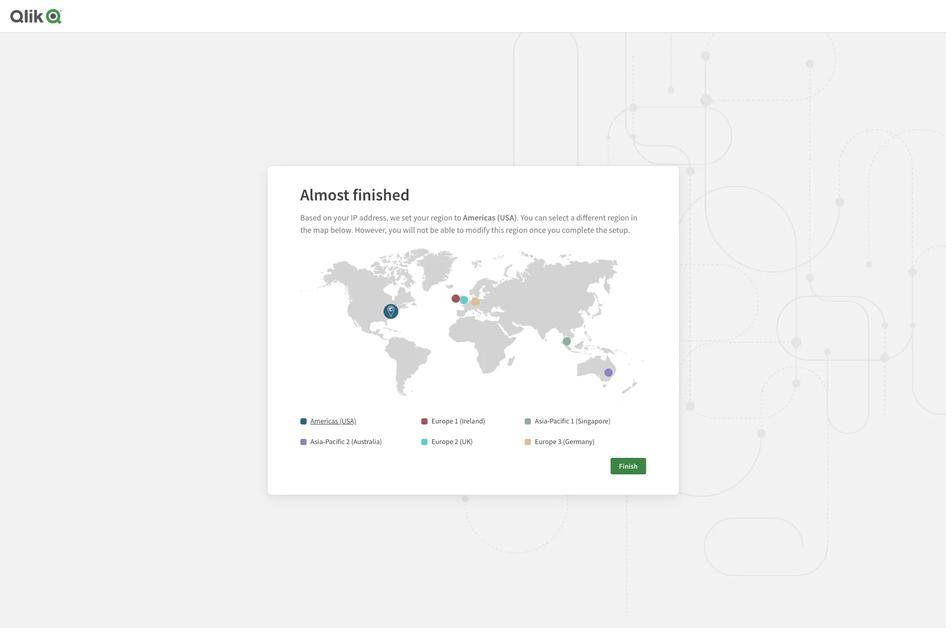 Task type: describe. For each thing, give the bounding box(es) containing it.
europe 1 (ireland) button
[[421, 413, 485, 430]]

1 the from the left
[[300, 225, 312, 235]]

americas (usa)
[[311, 417, 356, 426]]

based on your ip address, we set your region to americas (usa)
[[300, 212, 517, 223]]

asia-pacific 2 (australia)
[[311, 438, 382, 447]]

different
[[576, 212, 606, 223]]

1 you from the left
[[389, 225, 401, 235]]

(germany)
[[563, 438, 595, 447]]

0 horizontal spatial region
[[431, 212, 453, 223]]

finish
[[619, 462, 638, 472]]

pacific for 1
[[550, 417, 569, 426]]

1 horizontal spatial region
[[506, 225, 528, 235]]

1 horizontal spatial americas
[[463, 212, 496, 223]]

3
[[558, 438, 562, 447]]

2 inside button
[[455, 438, 458, 447]]

europe for europe 1 (ireland)
[[432, 417, 453, 426]]

we
[[390, 212, 400, 223]]

a
[[571, 212, 575, 223]]

1 inside button
[[571, 417, 574, 426]]

europe for europe 3 (germany)
[[535, 438, 557, 447]]

will
[[403, 225, 415, 235]]

map
[[313, 225, 329, 235]]

(australia)
[[351, 438, 382, 447]]

.
[[517, 212, 519, 223]]

be
[[430, 225, 439, 235]]

asia-pacific 1 (singapore)
[[535, 417, 611, 426]]

this
[[491, 225, 504, 235]]

can
[[535, 212, 547, 223]]

modify
[[466, 225, 490, 235]]

almost finished
[[300, 184, 410, 205]]

setup.
[[609, 225, 630, 235]]

americas (usa) button
[[300, 413, 356, 430]]

however,
[[355, 225, 387, 235]]

europe 3 (germany)
[[535, 438, 595, 447]]

europe 1 (ireland)
[[432, 417, 485, 426]]

on
[[323, 212, 332, 223]]

europe for europe 2 (uk)
[[432, 438, 453, 447]]

in
[[631, 212, 638, 223]]



Task type: vqa. For each thing, say whether or not it's contained in the screenshot.
Almost
yes



Task type: locate. For each thing, give the bounding box(es) containing it.
2
[[346, 438, 350, 447], [455, 438, 458, 447]]

(uk)
[[460, 438, 473, 447]]

1 horizontal spatial asia-
[[535, 417, 550, 426]]

2 the from the left
[[596, 225, 607, 235]]

(usa) inside button
[[340, 417, 356, 426]]

americas up modify on the top
[[463, 212, 496, 223]]

2 1 from the left
[[571, 417, 574, 426]]

region up able
[[431, 212, 453, 223]]

1 vertical spatial (usa)
[[340, 417, 356, 426]]

1 vertical spatial pacific
[[325, 438, 345, 447]]

europe 2 (uk) button
[[421, 434, 473, 450]]

1 horizontal spatial pacific
[[550, 417, 569, 426]]

address,
[[359, 212, 388, 223]]

asia- for asia-pacific 1 (singapore)
[[535, 417, 550, 426]]

1 vertical spatial americas
[[311, 417, 338, 426]]

you
[[521, 212, 533, 223]]

the
[[300, 225, 312, 235], [596, 225, 607, 235]]

americas up asia-pacific 2 (australia) button
[[311, 417, 338, 426]]

the down different
[[596, 225, 607, 235]]

(usa) up asia-pacific 2 (australia)
[[340, 417, 356, 426]]

2 2 from the left
[[455, 438, 458, 447]]

finished
[[353, 184, 410, 205]]

1 horizontal spatial (usa)
[[497, 212, 517, 223]]

europe inside 'button'
[[432, 417, 453, 426]]

region down "." in the right top of the page
[[506, 225, 528, 235]]

pacific up europe 3 (germany) button
[[550, 417, 569, 426]]

2 left (uk)
[[455, 438, 458, 447]]

asia-pacific 2 (australia) button
[[300, 434, 382, 450]]

1 vertical spatial asia-
[[311, 438, 325, 447]]

europe down europe 1 (ireland) 'button'
[[432, 438, 453, 447]]

1 horizontal spatial the
[[596, 225, 607, 235]]

europe inside button
[[432, 438, 453, 447]]

. you can select a different region in the map below. however, you will not be able to modify this region once you complete the setup.
[[300, 212, 638, 235]]

once
[[529, 225, 546, 235]]

almost
[[300, 184, 349, 205]]

below.
[[330, 225, 353, 235]]

0 horizontal spatial your
[[334, 212, 349, 223]]

1 left (ireland)
[[455, 417, 458, 426]]

complete
[[562, 225, 594, 235]]

europe
[[432, 417, 453, 426], [432, 438, 453, 447], [535, 438, 557, 447]]

finish button
[[611, 459, 646, 475]]

0 horizontal spatial the
[[300, 225, 312, 235]]

set
[[402, 212, 412, 223]]

0 horizontal spatial asia-
[[311, 438, 325, 447]]

your
[[334, 212, 349, 223], [414, 212, 429, 223]]

asia-
[[535, 417, 550, 426], [311, 438, 325, 447]]

able
[[440, 225, 455, 235]]

asia- for asia-pacific 2 (australia)
[[311, 438, 325, 447]]

2 inside button
[[346, 438, 350, 447]]

0 horizontal spatial pacific
[[325, 438, 345, 447]]

select
[[549, 212, 569, 223]]

0 vertical spatial to
[[454, 212, 461, 223]]

not
[[417, 225, 428, 235]]

1 horizontal spatial you
[[548, 225, 560, 235]]

2 left (australia)
[[346, 438, 350, 447]]

you
[[389, 225, 401, 235], [548, 225, 560, 235]]

to
[[454, 212, 461, 223], [457, 225, 464, 235]]

2 horizontal spatial region
[[608, 212, 629, 223]]

to right able
[[457, 225, 464, 235]]

0 horizontal spatial (usa)
[[340, 417, 356, 426]]

0 horizontal spatial americas
[[311, 417, 338, 426]]

2 your from the left
[[414, 212, 429, 223]]

asia-pacific 1 (singapore) button
[[525, 413, 611, 430]]

europe up europe 2 (uk) button
[[432, 417, 453, 426]]

to up able
[[454, 212, 461, 223]]

2 you from the left
[[548, 225, 560, 235]]

pacific down "americas (usa)"
[[325, 438, 345, 447]]

ip
[[351, 212, 358, 223]]

europe 2 (uk)
[[432, 438, 473, 447]]

pacific
[[550, 417, 569, 426], [325, 438, 345, 447]]

(singapore)
[[576, 417, 611, 426]]

1 2 from the left
[[346, 438, 350, 447]]

1 inside 'button'
[[455, 417, 458, 426]]

1 horizontal spatial 2
[[455, 438, 458, 447]]

europe left 3
[[535, 438, 557, 447]]

0 vertical spatial (usa)
[[497, 212, 517, 223]]

1 1 from the left
[[455, 417, 458, 426]]

1
[[455, 417, 458, 426], [571, 417, 574, 426]]

you down the select
[[548, 225, 560, 235]]

0 horizontal spatial 2
[[346, 438, 350, 447]]

your up 'not'
[[414, 212, 429, 223]]

0 vertical spatial pacific
[[550, 417, 569, 426]]

your up below.
[[334, 212, 349, 223]]

(ireland)
[[460, 417, 485, 426]]

1 horizontal spatial your
[[414, 212, 429, 223]]

europe 3 (germany) button
[[525, 434, 595, 450]]

based
[[300, 212, 321, 223]]

(usa) up 'this'
[[497, 212, 517, 223]]

1 left (singapore)
[[571, 417, 574, 426]]

1 your from the left
[[334, 212, 349, 223]]

1 horizontal spatial 1
[[571, 417, 574, 426]]

the down based at left
[[300, 225, 312, 235]]

0 horizontal spatial 1
[[455, 417, 458, 426]]

asia- down americas (usa) button
[[311, 438, 325, 447]]

europe inside button
[[535, 438, 557, 447]]

1 vertical spatial to
[[457, 225, 464, 235]]

region
[[431, 212, 453, 223], [608, 212, 629, 223], [506, 225, 528, 235]]

you down we
[[389, 225, 401, 235]]

to inside . you can select a different region in the map below. however, you will not be able to modify this region once you complete the setup.
[[457, 225, 464, 235]]

0 horizontal spatial you
[[389, 225, 401, 235]]

0 vertical spatial americas
[[463, 212, 496, 223]]

(usa)
[[497, 212, 517, 223], [340, 417, 356, 426]]

0 vertical spatial asia-
[[535, 417, 550, 426]]

region up setup.
[[608, 212, 629, 223]]

pacific for 2
[[325, 438, 345, 447]]

americas
[[463, 212, 496, 223], [311, 417, 338, 426]]

americas inside americas (usa) button
[[311, 417, 338, 426]]

asia- up europe 3 (germany) button
[[535, 417, 550, 426]]



